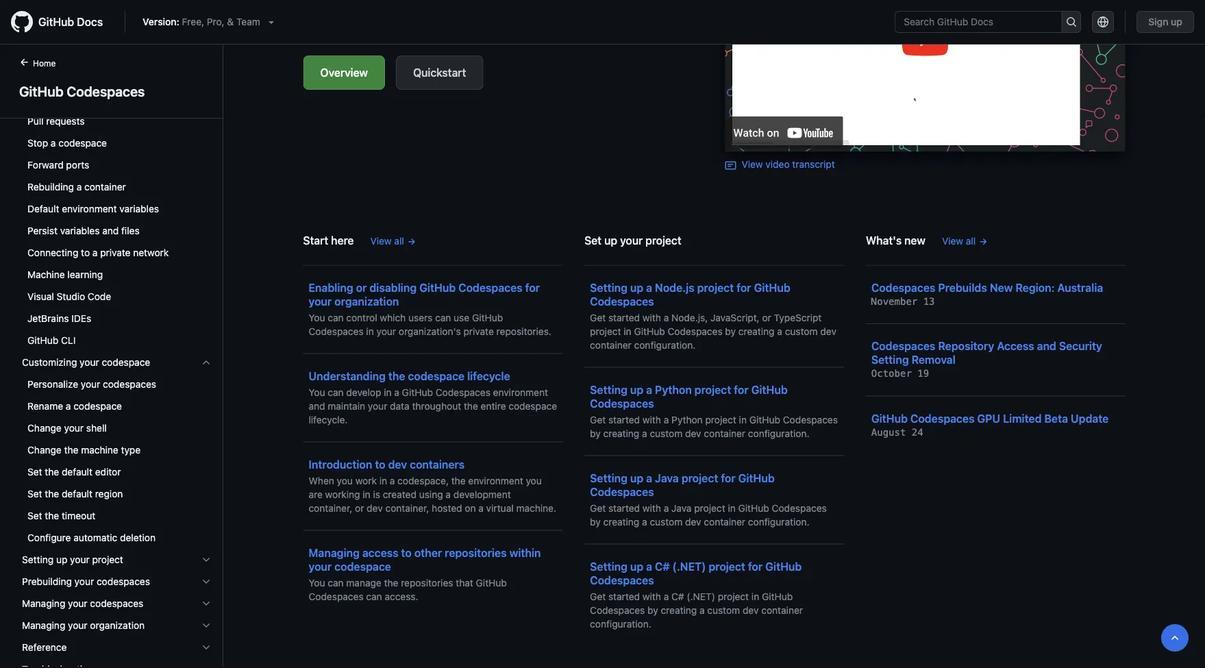 Task type: describe. For each thing, give the bounding box(es) containing it.
november 13 element
[[872, 296, 936, 307]]

1 vertical spatial variables
[[60, 225, 100, 237]]

started inside setting up a c# (.net) project for github codespaces get started with a c# (.net) project in github codespaces by creating a custom dev container configuration.
[[609, 591, 640, 602]]

cli
[[61, 335, 76, 346]]

custom inside the setting up a java project for github codespaces get started with a java project in github codespaces by creating a custom dev container configuration.
[[650, 516, 683, 528]]

up for setting up a python project for github codespaces get started with a python project in github codespaces by creating a custom dev container configuration.
[[631, 383, 644, 396]]

managing for organization
[[22, 620, 65, 631]]

1 container, from the left
[[309, 503, 353, 514]]

codespaces inside codespaces repository access and security setting removal october 19
[[872, 340, 936, 353]]

machine.
[[517, 503, 557, 514]]

setting inside codespaces repository access and security setting removal october 19
[[872, 353, 910, 366]]

home link
[[14, 57, 78, 71]]

you for managing access to other repositories within your codespace
[[309, 577, 325, 589]]

project inside setting up your project dropdown button
[[92, 554, 123, 566]]

customizing
[[22, 357, 77, 368]]

1 vertical spatial c#
[[672, 591, 685, 602]]

github inside github codespaces gpu limited beta update august 24
[[872, 412, 908, 425]]

0 vertical spatial repositories
[[445, 546, 507, 559]]

set the default editor
[[27, 467, 121, 478]]

to for introduction
[[375, 458, 386, 471]]

manage
[[346, 577, 382, 589]]

github docs link
[[11, 11, 114, 33]]

managing for codespaces
[[22, 598, 65, 609]]

ports
[[66, 159, 89, 171]]

dev inside the setting up a java project for github codespaces get started with a java project in github codespaces by creating a custom dev container configuration.
[[686, 516, 702, 528]]

customizing your codespace button
[[16, 352, 217, 374]]

work
[[356, 475, 377, 486]]

control
[[346, 312, 377, 323]]

setting up a node.js project for github codespaces get started with a node.js, javascript, or typescript project in github codespaces by creating a custom dev container configuration.
[[590, 281, 837, 351]]

throughout
[[412, 400, 462, 412]]

can left control
[[328, 312, 344, 323]]

sign up link
[[1138, 11, 1195, 33]]

up for set up your project
[[605, 234, 618, 247]]

working
[[325, 489, 360, 500]]

studio
[[57, 291, 85, 302]]

default environment variables link
[[16, 198, 217, 220]]

a inside connecting to a private network link
[[92, 247, 98, 258]]

on
[[465, 503, 476, 514]]

0 vertical spatial python
[[655, 383, 692, 396]]

gpu
[[978, 412, 1001, 425]]

prebuilds
[[939, 281, 988, 294]]

customizing your codespace element for stop a codespace link
[[11, 374, 223, 549]]

container inside setting up a c# (.net) project for github codespaces get started with a c# (.net) project in github codespaces by creating a custom dev container configuration.
[[762, 605, 804, 616]]

sign up
[[1149, 16, 1183, 27]]

github inside understanding the codespace lifecycle you can develop in a github codespaces environment and maintain your data throughout the entire codespace lifecycle.
[[402, 387, 433, 398]]

for for setting up a python project for github codespaces
[[734, 383, 749, 396]]

set the timeout link
[[16, 505, 217, 527]]

private inside enabling or disabling github codespaces for your organization you can control which users can use github codespaces in your organization's private repositories.
[[464, 326, 494, 337]]

sc 9kayk9 0 image for reference
[[201, 642, 212, 653]]

pull
[[27, 116, 44, 127]]

can left use
[[435, 312, 451, 323]]

container inside the setting up a java project for github codespaces get started with a java project in github codespaces by creating a custom dev container configuration.
[[704, 516, 746, 528]]

to inside managing access to other repositories within your codespace you can manage the repositories that github codespaces can access.
[[401, 546, 412, 559]]

august
[[872, 427, 907, 438]]

for inside setting up a c# (.net) project for github codespaces get started with a c# (.net) project in github codespaces by creating a custom dev container configuration.
[[749, 560, 763, 573]]

view all for what's new
[[943, 235, 976, 246]]

maintain
[[328, 400, 365, 412]]

sc 9kayk9 0 image for customizing your codespace
[[201, 357, 212, 368]]

sign
[[1149, 16, 1169, 27]]

are
[[309, 489, 323, 500]]

configuration. inside the setting up a java project for github codespaces get started with a java project in github codespaces by creating a custom dev container configuration.
[[749, 516, 810, 528]]

prebuilding
[[22, 576, 72, 588]]

set for set up your project
[[585, 234, 602, 247]]

persist variables and files link
[[16, 220, 217, 242]]

october
[[872, 368, 912, 379]]

all for disabling
[[394, 235, 404, 246]]

prebuilding your codespaces button
[[16, 571, 217, 593]]

your inside understanding the codespace lifecycle you can develop in a github codespaces environment and maintain your data throughout the entire codespace lifecycle.
[[368, 400, 388, 412]]

managing your codespaces
[[22, 598, 144, 609]]

0 vertical spatial java
[[655, 472, 679, 485]]

personalize your codespaces link
[[16, 374, 217, 396]]

github inside "link"
[[19, 83, 64, 99]]

transcript
[[793, 159, 836, 170]]

requests
[[46, 116, 85, 127]]

default for region
[[62, 488, 93, 500]]

in inside enabling or disabling github codespaces for your organization you can control which users can use github codespaces in your organization's private repositories.
[[366, 326, 374, 337]]

select language: current language is english image
[[1098, 16, 1109, 27]]

you for enabling or disabling github codespaces for your organization
[[309, 312, 325, 323]]

change your shell link
[[16, 418, 217, 439]]

get inside setting up a c# (.net) project for github codespaces get started with a c# (.net) project in github codespaces by creating a custom dev container configuration.
[[590, 591, 606, 602]]

for for setting up a java project for github codespaces
[[721, 472, 736, 485]]

the inside "link"
[[45, 488, 59, 500]]

start
[[303, 234, 329, 247]]

2 container, from the left
[[386, 503, 429, 514]]

managing your organization button
[[16, 615, 217, 637]]

codespaces for personalize your codespaces
[[103, 379, 156, 390]]

codespaces for prebuilding your codespaces
[[97, 576, 150, 588]]

repository
[[939, 340, 995, 353]]

dev inside setting up a c# (.net) project for github codespaces get started with a c# (.net) project in github codespaces by creating a custom dev container configuration.
[[743, 605, 759, 616]]

visual studio code
[[27, 291, 111, 302]]

created
[[383, 489, 417, 500]]

the up set the default region at the left bottom of page
[[45, 467, 59, 478]]

codespace inside managing access to other repositories within your codespace you can manage the repositories that github codespaces can access.
[[335, 560, 391, 573]]

reference
[[22, 642, 67, 653]]

version: free, pro, & team
[[143, 16, 260, 27]]

set for set the default editor
[[27, 467, 42, 478]]

codespace right entire
[[509, 400, 557, 412]]

august 24 element
[[872, 427, 924, 438]]

13
[[924, 296, 936, 307]]

or inside enabling or disabling github codespaces for your organization you can control which users can use github codespaces in your organization's private repositories.
[[356, 281, 367, 294]]

24
[[912, 427, 924, 438]]

configuration. inside setting up a python project for github codespaces get started with a python project in github codespaces by creating a custom dev container configuration.
[[749, 428, 810, 439]]

change the machine type link
[[16, 439, 217, 461]]

github cli link
[[16, 330, 217, 352]]

overview
[[321, 66, 368, 79]]

enabling or disabling github codespaces for your organization you can control which users can use github codespaces in your organization's private repositories.
[[309, 281, 552, 337]]

get for setting up a java project for github codespaces
[[590, 503, 606, 514]]

entire
[[481, 400, 506, 412]]

within
[[510, 546, 541, 559]]

rebuilding a container
[[27, 181, 126, 193]]

you inside understanding the codespace lifecycle you can develop in a github codespaces environment and maintain your data throughout the entire codespace lifecycle.
[[309, 387, 325, 398]]

up for setting up a c# (.net) project for github codespaces get started with a c# (.net) project in github codespaces by creating a custom dev container configuration.
[[631, 560, 644, 573]]

sc 9kayk9 0 image for managing your codespaces
[[201, 599, 212, 609]]

by inside setting up a c# (.net) project for github codespaces get started with a c# (.net) project in github codespaces by creating a custom dev container configuration.
[[648, 605, 659, 616]]

files
[[121, 225, 140, 237]]

visual studio code link
[[16, 286, 217, 308]]

environment inside github codespaces element
[[62, 203, 117, 215]]

data
[[390, 400, 410, 412]]

reference button
[[16, 637, 217, 659]]

change for change the machine type
[[27, 445, 62, 456]]

for for setting up a node.js project for github codespaces
[[737, 281, 752, 294]]

rename
[[27, 401, 63, 412]]

free,
[[182, 16, 204, 27]]

1 you from the left
[[337, 475, 353, 486]]

in inside setting up a python project for github codespaces get started with a python project in github codespaces by creating a custom dev container configuration.
[[740, 414, 747, 425]]

australia
[[1058, 281, 1104, 294]]

the up data
[[389, 370, 406, 383]]

overview link
[[303, 56, 385, 90]]

a inside rename a codespace link
[[66, 401, 71, 412]]

introduction
[[309, 458, 373, 471]]

organization inside enabling or disabling github codespaces for your organization you can control which users can use github codespaces in your organization's private repositories.
[[335, 295, 399, 308]]

machine learning link
[[16, 264, 217, 286]]

sc 9kayk9 0 image for managing your organization
[[201, 620, 212, 631]]

pull requests link
[[16, 110, 217, 132]]

shell
[[86, 423, 107, 434]]

connecting to a private network link
[[16, 242, 217, 264]]

virtual
[[487, 503, 514, 514]]

forward ports
[[27, 159, 89, 171]]

started for setting up a java project for github codespaces
[[609, 503, 640, 514]]

link image
[[726, 160, 737, 171]]

github inside managing access to other repositories within your codespace you can manage the repositories that github codespaces can access.
[[476, 577, 507, 589]]

persist
[[27, 225, 58, 237]]

codespaces repository access and security setting removal october 19
[[872, 340, 1103, 379]]

view all for start here
[[371, 235, 404, 246]]

understanding the codespace lifecycle you can develop in a github codespaces environment and maintain your data throughout the entire codespace lifecycle.
[[309, 370, 557, 425]]

get for setting up a node.js project for github codespaces
[[590, 312, 606, 323]]

setting up a python project for github codespaces get started with a python project in github codespaces by creating a custom dev container configuration.
[[590, 383, 838, 439]]

creating inside the setting up a java project for github codespaces get started with a java project in github codespaces by creating a custom dev container configuration.
[[604, 516, 640, 528]]

view video transcript link
[[726, 159, 836, 171]]

set the default editor link
[[16, 461, 217, 483]]

started for setting up a node.js project for github codespaces
[[609, 312, 640, 323]]

personalize your codespaces
[[27, 379, 156, 390]]

in inside setting up a c# (.net) project for github codespaces get started with a c# (.net) project in github codespaces by creating a custom dev container configuration.
[[752, 591, 760, 602]]

type
[[121, 445, 141, 456]]

configuration. inside setting up a node.js project for github codespaces get started with a node.js, javascript, or typescript project in github codespaces by creating a custom dev container configuration.
[[635, 339, 696, 351]]

sc 9kayk9 0 image for setting up your project
[[201, 555, 212, 566]]

codespaces inside managing access to other repositories within your codespace you can manage the repositories that github codespaces can access.
[[309, 591, 364, 602]]

stop
[[27, 137, 48, 149]]

0 horizontal spatial c#
[[655, 560, 670, 573]]

github codespaces link
[[16, 81, 206, 101]]

configuration. inside setting up a c# (.net) project for github codespaces get started with a c# (.net) project in github codespaces by creating a custom dev container configuration.
[[590, 618, 652, 630]]

creating inside setting up a node.js project for github codespaces get started with a node.js, javascript, or typescript project in github codespaces by creating a custom dev container configuration.
[[739, 326, 775, 337]]

codespace for understanding
[[408, 370, 465, 383]]

codespace for stop
[[58, 137, 107, 149]]

can down manage
[[366, 591, 382, 602]]

october 19 element
[[872, 368, 930, 379]]

access
[[363, 546, 399, 559]]

new
[[991, 281, 1014, 294]]

to for connecting
[[81, 247, 90, 258]]

private inside github codespaces element
[[100, 247, 131, 258]]

get for setting up a python project for github codespaces
[[590, 414, 606, 425]]

custom inside setting up a c# (.net) project for github codespaces get started with a c# (.net) project in github codespaces by creating a custom dev container configuration.
[[708, 605, 741, 616]]

or inside setting up a node.js project for github codespaces get started with a node.js, javascript, or typescript project in github codespaces by creating a custom dev container configuration.
[[763, 312, 772, 323]]

1 vertical spatial (.net)
[[687, 591, 716, 602]]

change the machine type
[[27, 445, 141, 456]]



Task type: vqa. For each thing, say whether or not it's contained in the screenshot.
by
yes



Task type: locate. For each thing, give the bounding box(es) containing it.
codespace up the 'shell'
[[74, 401, 122, 412]]

you up working
[[337, 475, 353, 486]]

2 all from the left
[[967, 235, 976, 246]]

container
[[84, 181, 126, 193], [590, 339, 632, 351], [704, 428, 746, 439], [704, 516, 746, 528], [762, 605, 804, 616]]

codespace for customizing
[[102, 357, 150, 368]]

1 vertical spatial change
[[27, 445, 62, 456]]

managing up the reference
[[22, 620, 65, 631]]

codespace down github cli link
[[102, 357, 150, 368]]

custom inside setting up a node.js project for github codespaces get started with a node.js, javascript, or typescript project in github codespaces by creating a custom dev container configuration.
[[785, 326, 818, 337]]

sc 9kayk9 0 image inside setting up your project dropdown button
[[201, 555, 212, 566]]

your inside dropdown button
[[68, 598, 88, 609]]

with for node.js
[[643, 312, 662, 323]]

update
[[1072, 412, 1110, 425]]

and right access
[[1038, 340, 1057, 353]]

you up the machine.
[[526, 475, 542, 486]]

default for editor
[[62, 467, 93, 478]]

removal
[[912, 353, 956, 366]]

code
[[88, 291, 111, 302]]

github codespaces
[[19, 83, 145, 99]]

2 you from the left
[[526, 475, 542, 486]]

0 horizontal spatial all
[[394, 235, 404, 246]]

visual
[[27, 291, 54, 302]]

repositories up that
[[445, 546, 507, 559]]

organization down managing your codespaces dropdown button
[[90, 620, 145, 631]]

0 horizontal spatial variables
[[60, 225, 100, 237]]

repositories up access.
[[401, 577, 454, 589]]

setting for setting up a c# (.net) project for github codespaces
[[590, 560, 628, 573]]

up for setting up a node.js project for github codespaces get started with a node.js, javascript, or typescript project in github codespaces by creating a custom dev container configuration.
[[631, 281, 644, 294]]

2 vertical spatial and
[[309, 400, 325, 412]]

codespaces prebuilds new region: australia november 13
[[872, 281, 1104, 307]]

by inside setting up a node.js project for github codespaces get started with a node.js, javascript, or typescript project in github codespaces by creating a custom dev container configuration.
[[726, 326, 736, 337]]

up inside setting up a c# (.net) project for github codespaces get started with a c# (.net) project in github codespaces by creating a custom dev container configuration.
[[631, 560, 644, 573]]

with inside setting up a node.js project for github codespaces get started with a node.js, javascript, or typescript project in github codespaces by creating a custom dev container configuration.
[[643, 312, 662, 323]]

1 horizontal spatial you
[[526, 475, 542, 486]]

container, down working
[[309, 503, 353, 514]]

sc 9kayk9 0 image inside "managing your organization" dropdown button
[[201, 620, 212, 631]]

1 default from the top
[[62, 467, 93, 478]]

view all link for start here
[[371, 234, 417, 248]]

1 view all link from the left
[[371, 234, 417, 248]]

3 get from the top
[[590, 503, 606, 514]]

1 sc 9kayk9 0 image from the top
[[201, 357, 212, 368]]

prebuilding your codespaces
[[22, 576, 150, 588]]

2 vertical spatial to
[[401, 546, 412, 559]]

1 horizontal spatial and
[[309, 400, 325, 412]]

codespace inside dropdown button
[[102, 357, 150, 368]]

codespaces down prebuilding your codespaces dropdown button
[[90, 598, 144, 609]]

and up the lifecycle. on the bottom left of page
[[309, 400, 325, 412]]

with inside the setting up a java project for github codespaces get started with a java project in github codespaces by creating a custom dev container configuration.
[[643, 503, 662, 514]]

0 vertical spatial (.net)
[[673, 560, 706, 573]]

setting inside setting up a node.js project for github codespaces get started with a node.js, javascript, or typescript project in github codespaces by creating a custom dev container configuration.
[[590, 281, 628, 294]]

1 vertical spatial python
[[672, 414, 703, 425]]

configuration.
[[635, 339, 696, 351], [749, 428, 810, 439], [749, 516, 810, 528], [590, 618, 652, 630]]

2 vertical spatial or
[[355, 503, 364, 514]]

organization's
[[399, 326, 461, 337]]

1 horizontal spatial all
[[967, 235, 976, 246]]

4 started from the top
[[609, 591, 640, 602]]

or inside introduction to dev containers when you work in a codespace, the environment you are working in is created using a development container, or dev container, hosted on a virtual machine.
[[355, 503, 364, 514]]

lifecycle.
[[309, 414, 348, 425]]

1 started from the top
[[609, 312, 640, 323]]

1 vertical spatial codespaces
[[97, 576, 150, 588]]

to inside introduction to dev containers when you work in a codespace, the environment you are working in is created using a development container, or dev container, hosted on a virtual machine.
[[375, 458, 386, 471]]

to inside github codespaces element
[[81, 247, 90, 258]]

setting for setting up a java project for github codespaces
[[590, 472, 628, 485]]

2 view all link from the left
[[943, 234, 989, 248]]

default environment variables
[[27, 203, 159, 215]]

quickstart
[[413, 66, 466, 79]]

the inside introduction to dev containers when you work in a codespace, the environment you are working in is created using a development container, or dev container, hosted on a virtual machine.
[[452, 475, 466, 486]]

1 vertical spatial and
[[1038, 340, 1057, 353]]

stop a codespace link
[[16, 132, 217, 154]]

0 horizontal spatial private
[[100, 247, 131, 258]]

setting inside setting up your project dropdown button
[[22, 554, 54, 566]]

1 vertical spatial to
[[375, 458, 386, 471]]

managing inside dropdown button
[[22, 598, 65, 609]]

2 with from the top
[[643, 414, 662, 425]]

0 horizontal spatial view all link
[[371, 234, 417, 248]]

the
[[389, 370, 406, 383], [464, 400, 478, 412], [64, 445, 78, 456], [45, 467, 59, 478], [452, 475, 466, 486], [45, 488, 59, 500], [45, 510, 59, 522], [384, 577, 399, 589]]

2 horizontal spatial to
[[401, 546, 412, 559]]

configure automatic deletion link
[[16, 527, 217, 549]]

1 vertical spatial organization
[[90, 620, 145, 631]]

for inside setting up a python project for github codespaces get started with a python project in github codespaces by creating a custom dev container configuration.
[[734, 383, 749, 396]]

view all link up prebuilds
[[943, 234, 989, 248]]

customizing your codespace element containing customizing your codespace
[[11, 352, 223, 549]]

4 with from the top
[[643, 591, 662, 602]]

codespace,
[[398, 475, 449, 486]]

can inside understanding the codespace lifecycle you can develop in a github codespaces environment and maintain your data throughout the entire codespace lifecycle.
[[328, 387, 344, 398]]

set inside "link"
[[27, 488, 42, 500]]

Search GitHub Docs search field
[[896, 12, 1062, 32]]

you inside managing access to other repositories within your codespace you can manage the repositories that github codespaces can access.
[[309, 577, 325, 589]]

1 horizontal spatial to
[[375, 458, 386, 471]]

for inside the setting up a java project for github codespaces get started with a java project in github codespaces by creating a custom dev container configuration.
[[721, 472, 736, 485]]

to up the "learning" on the top of page
[[81, 247, 90, 258]]

is
[[373, 489, 380, 500]]

0 vertical spatial environment
[[62, 203, 117, 215]]

1 horizontal spatial organization
[[335, 295, 399, 308]]

hosted
[[432, 503, 463, 514]]

in inside understanding the codespace lifecycle you can develop in a github codespaces environment and maintain your data throughout the entire codespace lifecycle.
[[384, 387, 392, 398]]

configure automatic deletion
[[27, 532, 156, 544]]

1 horizontal spatial c#
[[672, 591, 685, 602]]

None search field
[[896, 11, 1082, 33]]

codespaces inside prebuilding your codespaces dropdown button
[[97, 576, 150, 588]]

2 change from the top
[[27, 445, 62, 456]]

connecting to a private network
[[27, 247, 169, 258]]

view for codespaces prebuilds new region: australia
[[943, 235, 964, 246]]

by inside the setting up a java project for github codespaces get started with a java project in github codespaces by creating a custom dev container configuration.
[[590, 516, 601, 528]]

repositories.
[[497, 326, 552, 337]]

with for python
[[643, 414, 662, 425]]

beta
[[1045, 412, 1069, 425]]

with for java
[[643, 503, 662, 514]]

codespace up throughout
[[408, 370, 465, 383]]

1 vertical spatial default
[[62, 488, 93, 500]]

4 sc 9kayk9 0 image from the top
[[201, 620, 212, 631]]

1 vertical spatial java
[[672, 503, 692, 514]]

1 vertical spatial managing
[[22, 598, 65, 609]]

0 horizontal spatial view
[[371, 235, 392, 246]]

container, down created
[[386, 503, 429, 514]]

organization inside "managing your organization" dropdown button
[[90, 620, 145, 631]]

0 vertical spatial managing
[[309, 546, 360, 559]]

started inside setting up a node.js project for github codespaces get started with a node.js, javascript, or typescript project in github codespaces by creating a custom dev container configuration.
[[609, 312, 640, 323]]

view right new
[[943, 235, 964, 246]]

4 get from the top
[[590, 591, 606, 602]]

codespaces for managing your codespaces
[[90, 598, 144, 609]]

sc 9kayk9 0 image
[[201, 577, 212, 588], [201, 642, 212, 653]]

for for enabling or disabling github codespaces for your organization
[[526, 281, 540, 294]]

and
[[102, 225, 119, 237], [1038, 340, 1057, 353], [309, 400, 325, 412]]

disabling
[[370, 281, 417, 294]]

repositories
[[445, 546, 507, 559], [401, 577, 454, 589]]

0 vertical spatial or
[[356, 281, 367, 294]]

and left files
[[102, 225, 119, 237]]

what's
[[866, 234, 902, 247]]

to left the other
[[401, 546, 412, 559]]

codespace up ports
[[58, 137, 107, 149]]

codespaces down setting up your project dropdown button
[[97, 576, 150, 588]]

or left typescript
[[763, 312, 772, 323]]

tooltip
[[1162, 625, 1190, 652]]

the down containers
[[452, 475, 466, 486]]

you inside enabling or disabling github codespaces for your organization you can control which users can use github codespaces in your organization's private repositories.
[[309, 312, 325, 323]]

1 sc 9kayk9 0 image from the top
[[201, 577, 212, 588]]

3 started from the top
[[609, 503, 640, 514]]

2 started from the top
[[609, 414, 640, 425]]

node.js,
[[672, 312, 708, 323]]

the up set the default editor
[[64, 445, 78, 456]]

1 horizontal spatial view
[[742, 159, 764, 170]]

dev inside setting up a node.js project for github codespaces get started with a node.js, javascript, or typescript project in github codespaces by creating a custom dev container configuration.
[[821, 326, 837, 337]]

environment up development
[[469, 475, 524, 486]]

0 vertical spatial and
[[102, 225, 119, 237]]

with inside setting up a c# (.net) project for github codespaces get started with a c# (.net) project in github codespaces by creating a custom dev container configuration.
[[643, 591, 662, 602]]

creating inside setting up a c# (.net) project for github codespaces get started with a c# (.net) project in github codespaces by creating a custom dev container configuration.
[[661, 605, 697, 616]]

can
[[328, 312, 344, 323], [435, 312, 451, 323], [328, 387, 344, 398], [328, 577, 344, 589], [366, 591, 382, 602]]

1 get from the top
[[590, 312, 606, 323]]

0 horizontal spatial container,
[[309, 503, 353, 514]]

1 horizontal spatial view all
[[943, 235, 976, 246]]

dev inside setting up a python project for github codespaces get started with a python project in github codespaces by creating a custom dev container configuration.
[[686, 428, 702, 439]]

for inside setting up a node.js project for github codespaces get started with a node.js, javascript, or typescript project in github codespaces by creating a custom dev container configuration.
[[737, 281, 752, 294]]

scroll to top image
[[1170, 633, 1181, 644]]

sc 9kayk9 0 image inside customizing your codespace dropdown button
[[201, 357, 212, 368]]

codespace for rename
[[74, 401, 122, 412]]

all
[[394, 235, 404, 246], [967, 235, 976, 246]]

up inside dropdown button
[[56, 554, 67, 566]]

organization up control
[[335, 295, 399, 308]]

personalize
[[27, 379, 78, 390]]

1 vertical spatial repositories
[[401, 577, 454, 589]]

stop a codespace
[[27, 137, 107, 149]]

the inside managing access to other repositories within your codespace you can manage the repositories that github codespaces can access.
[[384, 577, 399, 589]]

0 vertical spatial sc 9kayk9 0 image
[[201, 577, 212, 588]]

your inside managing access to other repositories within your codespace you can manage the repositories that github codespaces can access.
[[309, 560, 332, 573]]

setting inside the setting up a java project for github codespaces get started with a java project in github codespaces by creating a custom dev container configuration.
[[590, 472, 628, 485]]

home
[[33, 58, 56, 68]]

jetbrains ides
[[27, 313, 91, 324]]

0 horizontal spatial view all
[[371, 235, 404, 246]]

2 sc 9kayk9 0 image from the top
[[201, 555, 212, 566]]

1 you from the top
[[309, 312, 325, 323]]

container inside setting up a python project for github codespaces get started with a python project in github codespaces by creating a custom dev container configuration.
[[704, 428, 746, 439]]

container inside github codespaces element
[[84, 181, 126, 193]]

view
[[742, 159, 764, 170], [371, 235, 392, 246], [943, 235, 964, 246]]

region
[[95, 488, 123, 500]]

the left entire
[[464, 400, 478, 412]]

up for setting up your project
[[56, 554, 67, 566]]

machine learning
[[27, 269, 103, 280]]

0 vertical spatial you
[[309, 312, 325, 323]]

rebuilding a container link
[[16, 176, 217, 198]]

1 vertical spatial private
[[464, 326, 494, 337]]

0 horizontal spatial and
[[102, 225, 119, 237]]

0 vertical spatial organization
[[335, 295, 399, 308]]

view all link
[[371, 234, 417, 248], [943, 234, 989, 248]]

region:
[[1016, 281, 1055, 294]]

all up disabling
[[394, 235, 404, 246]]

default
[[62, 467, 93, 478], [62, 488, 93, 500]]

creating
[[739, 326, 775, 337], [604, 428, 640, 439], [604, 516, 640, 528], [661, 605, 697, 616]]

sc 9kayk9 0 image inside prebuilding your codespaces dropdown button
[[201, 577, 212, 588]]

to up work
[[375, 458, 386, 471]]

(.net)
[[673, 560, 706, 573], [687, 591, 716, 602]]

managing up manage
[[309, 546, 360, 559]]

you up the lifecycle. on the bottom left of page
[[309, 387, 325, 398]]

setting for setting up a python project for github codespaces
[[590, 383, 628, 396]]

1 horizontal spatial container,
[[386, 503, 429, 514]]

custom inside setting up a python project for github codespaces get started with a python project in github codespaces by creating a custom dev container configuration.
[[650, 428, 683, 439]]

2 customizing your codespace element from the top
[[11, 374, 223, 549]]

0 vertical spatial c#
[[655, 560, 670, 573]]

a inside stop a codespace link
[[51, 137, 56, 149]]

2 vertical spatial managing
[[22, 620, 65, 631]]

and inside github codespaces element
[[102, 225, 119, 237]]

2 get from the top
[[590, 414, 606, 425]]

1 with from the top
[[643, 312, 662, 323]]

customizing your codespace
[[22, 357, 150, 368]]

variables down default environment variables
[[60, 225, 100, 237]]

1 all from the left
[[394, 235, 404, 246]]

codespace up manage
[[335, 560, 391, 573]]

2 view all from the left
[[943, 235, 976, 246]]

2 vertical spatial environment
[[469, 475, 524, 486]]

set the default region
[[27, 488, 123, 500]]

use
[[454, 312, 470, 323]]

view for enabling or disabling github codespaces for your organization
[[371, 235, 392, 246]]

codespaces inside github codespaces gpu limited beta update august 24
[[911, 412, 975, 425]]

2 vertical spatial codespaces
[[90, 598, 144, 609]]

search image
[[1067, 16, 1078, 27]]

that
[[456, 577, 474, 589]]

a inside rebuilding a container link
[[77, 181, 82, 193]]

3 sc 9kayk9 0 image from the top
[[201, 599, 212, 609]]

2 vertical spatial you
[[309, 577, 325, 589]]

customizing your codespace element containing personalize your codespaces
[[11, 374, 223, 549]]

connecting
[[27, 247, 78, 258]]

timeout
[[62, 510, 95, 522]]

can up maintain on the bottom
[[328, 387, 344, 398]]

view right here
[[371, 235, 392, 246]]

you left manage
[[309, 577, 325, 589]]

managing for to
[[309, 546, 360, 559]]

in
[[366, 326, 374, 337], [624, 326, 632, 337], [384, 387, 392, 398], [740, 414, 747, 425], [380, 475, 387, 486], [363, 489, 371, 500], [728, 503, 736, 514], [752, 591, 760, 602]]

view right link 'icon'
[[742, 159, 764, 170]]

2 horizontal spatial and
[[1038, 340, 1057, 353]]

rename a codespace
[[27, 401, 122, 412]]

managing access to other repositories within your codespace you can manage the repositories that github codespaces can access.
[[309, 546, 541, 602]]

1 vertical spatial you
[[309, 387, 325, 398]]

codespaces inside codespaces prebuilds new region: australia november 13
[[872, 281, 936, 294]]

codespaces inside understanding the codespace lifecycle you can develop in a github codespaces environment and maintain your data throughout the entire codespace lifecycle.
[[436, 387, 491, 398]]

change down rename
[[27, 423, 62, 434]]

managing inside dropdown button
[[22, 620, 65, 631]]

1 vertical spatial environment
[[493, 387, 548, 398]]

codespaces inside "link"
[[67, 83, 145, 99]]

set inside set the timeout link
[[27, 510, 42, 522]]

1 vertical spatial or
[[763, 312, 772, 323]]

0 horizontal spatial you
[[337, 475, 353, 486]]

deletion
[[120, 532, 156, 544]]

view all right new
[[943, 235, 976, 246]]

view all right here
[[371, 235, 404, 246]]

private
[[100, 247, 131, 258], [464, 326, 494, 337]]

can left manage
[[328, 577, 344, 589]]

with
[[643, 312, 662, 323], [643, 414, 662, 425], [643, 503, 662, 514], [643, 591, 662, 602]]

a inside understanding the codespace lifecycle you can develop in a github codespaces environment and maintain your data throughout the entire codespace lifecycle.
[[394, 387, 400, 398]]

introduction to dev containers when you work in a codespace, the environment you are working in is created using a development container, or dev container, hosted on a virtual machine.
[[309, 458, 557, 514]]

3 you from the top
[[309, 577, 325, 589]]

2 horizontal spatial view
[[943, 235, 964, 246]]

0 vertical spatial default
[[62, 467, 93, 478]]

customizing your codespace element for github codespaces "link"
[[11, 352, 223, 549]]

up for sign up
[[1172, 16, 1183, 27]]

github docs
[[38, 15, 103, 28]]

environment inside introduction to dev containers when you work in a codespace, the environment you are working in is created using a development container, or dev container, hosted on a virtual machine.
[[469, 475, 524, 486]]

sc 9kayk9 0 image inside managing your codespaces dropdown button
[[201, 599, 212, 609]]

the up configure on the left of the page
[[45, 510, 59, 522]]

set for set the default region
[[27, 488, 42, 500]]

started inside the setting up a java project for github codespaces get started with a java project in github codespaces by creating a custom dev container configuration.
[[609, 503, 640, 514]]

organization
[[335, 295, 399, 308], [90, 620, 145, 631]]

javascript,
[[711, 312, 760, 323]]

0 vertical spatial variables
[[120, 203, 159, 215]]

0 vertical spatial to
[[81, 247, 90, 258]]

dev
[[821, 326, 837, 337], [686, 428, 702, 439], [388, 458, 407, 471], [367, 503, 383, 514], [686, 516, 702, 528], [743, 605, 759, 616]]

setting for setting up a node.js project for github codespaces
[[590, 281, 628, 294]]

change for change your shell
[[27, 423, 62, 434]]

or up control
[[356, 281, 367, 294]]

3 with from the top
[[643, 503, 662, 514]]

view all link up disabling
[[371, 234, 417, 248]]

1 change from the top
[[27, 423, 62, 434]]

0 horizontal spatial to
[[81, 247, 90, 258]]

1 horizontal spatial private
[[464, 326, 494, 337]]

container inside setting up a node.js project for github codespaces get started with a node.js, javascript, or typescript project in github codespaces by creating a custom dev container configuration.
[[590, 339, 632, 351]]

with inside setting up a python project for github codespaces get started with a python project in github codespaces by creating a custom dev container configuration.
[[643, 414, 662, 425]]

github codespaces gpu limited beta update august 24
[[872, 412, 1110, 438]]

environment up entire
[[493, 387, 548, 398]]

in inside the setting up a java project for github codespaces get started with a java project in github codespaces by creating a custom dev container configuration.
[[728, 503, 736, 514]]

or down working
[[355, 503, 364, 514]]

1 horizontal spatial view all link
[[943, 234, 989, 248]]

all up prebuilds
[[967, 235, 976, 246]]

default inside "link"
[[62, 488, 93, 500]]

2 default from the top
[[62, 488, 93, 500]]

sc 9kayk9 0 image for prebuilding your codespaces
[[201, 577, 212, 588]]

by inside setting up a python project for github codespaces get started with a python project in github codespaces by creating a custom dev container configuration.
[[590, 428, 601, 439]]

1 customizing your codespace element from the top
[[11, 352, 223, 549]]

environment inside understanding the codespace lifecycle you can develop in a github codespaces environment and maintain your data throughout the entire codespace lifecycle.
[[493, 387, 548, 398]]

1 horizontal spatial variables
[[120, 203, 159, 215]]

environment for introduction to dev containers
[[469, 475, 524, 486]]

rename a codespace link
[[16, 396, 217, 418]]

variables up files
[[120, 203, 159, 215]]

and inside codespaces repository access and security setting removal october 19
[[1038, 340, 1057, 353]]

enabling
[[309, 281, 354, 294]]

learning
[[67, 269, 103, 280]]

you down enabling
[[309, 312, 325, 323]]

up
[[1172, 16, 1183, 27], [605, 234, 618, 247], [631, 281, 644, 294], [631, 383, 644, 396], [631, 472, 644, 485], [56, 554, 67, 566], [631, 560, 644, 573]]

get inside setting up a python project for github codespaces get started with a python project in github codespaces by creating a custom dev container configuration.
[[590, 414, 606, 425]]

0 vertical spatial private
[[100, 247, 131, 258]]

1 vertical spatial sc 9kayk9 0 image
[[201, 642, 212, 653]]

github codespaces element
[[0, 0, 224, 668]]

get inside the setting up a java project for github codespaces get started with a java project in github codespaces by creating a custom dev container configuration.
[[590, 503, 606, 514]]

0 vertical spatial change
[[27, 423, 62, 434]]

started for setting up a python project for github codespaces
[[609, 414, 640, 425]]

1 view all from the left
[[371, 235, 404, 246]]

the up access.
[[384, 577, 399, 589]]

private down use
[[464, 326, 494, 337]]

managing down prebuilding
[[22, 598, 65, 609]]

persist variables and files
[[27, 225, 140, 237]]

default
[[27, 203, 59, 215]]

network
[[133, 247, 169, 258]]

codespaces
[[103, 379, 156, 390], [97, 576, 150, 588], [90, 598, 144, 609]]

forward ports link
[[16, 154, 217, 176]]

in inside setting up a node.js project for github codespaces get started with a node.js, javascript, or typescript project in github codespaces by creating a custom dev container configuration.
[[624, 326, 632, 337]]

and inside understanding the codespace lifecycle you can develop in a github codespaces environment and maintain your data throughout the entire codespace lifecycle.
[[309, 400, 325, 412]]

private down the persist variables and files link
[[100, 247, 131, 258]]

default up timeout
[[62, 488, 93, 500]]

change down change your shell
[[27, 445, 62, 456]]

2 sc 9kayk9 0 image from the top
[[201, 642, 212, 653]]

default up set the default region at the left bottom of page
[[62, 467, 93, 478]]

codespaces down customizing your codespace dropdown button
[[103, 379, 156, 390]]

environment for understanding the codespace lifecycle
[[493, 387, 548, 398]]

up for setting up a java project for github codespaces get started with a java project in github codespaces by creating a custom dev container configuration.
[[631, 472, 644, 485]]

video
[[766, 159, 790, 170]]

sc 9kayk9 0 image
[[201, 357, 212, 368], [201, 555, 212, 566], [201, 599, 212, 609], [201, 620, 212, 631]]

environment up persist variables and files
[[62, 203, 117, 215]]

0 horizontal spatial organization
[[90, 620, 145, 631]]

sc 9kayk9 0 image inside reference dropdown button
[[201, 642, 212, 653]]

for inside enabling or disabling github codespaces for your organization you can control which users can use github codespaces in your organization's private repositories.
[[526, 281, 540, 294]]

2 you from the top
[[309, 387, 325, 398]]

the up the set the timeout
[[45, 488, 59, 500]]

up inside setting up a node.js project for github codespaces get started with a node.js, javascript, or typescript project in github codespaces by creating a custom dev container configuration.
[[631, 281, 644, 294]]

started
[[609, 312, 640, 323], [609, 414, 640, 425], [609, 503, 640, 514], [609, 591, 640, 602]]

customizing your codespace element
[[11, 352, 223, 549], [11, 374, 223, 549]]

you
[[309, 312, 325, 323], [309, 387, 325, 398], [309, 577, 325, 589]]

creating inside setting up a python project for github codespaces get started with a python project in github codespaces by creating a custom dev container configuration.
[[604, 428, 640, 439]]

all for new
[[967, 235, 976, 246]]

access.
[[385, 591, 419, 602]]

0 vertical spatial codespaces
[[103, 379, 156, 390]]

set
[[585, 234, 602, 247], [27, 467, 42, 478], [27, 488, 42, 500], [27, 510, 42, 522]]

managing
[[309, 546, 360, 559], [22, 598, 65, 609], [22, 620, 65, 631]]

managing inside managing access to other repositories within your codespace you can manage the repositories that github codespaces can access.
[[309, 546, 360, 559]]

forward
[[27, 159, 64, 171]]

limited
[[1004, 412, 1042, 425]]

view all link for what's new
[[943, 234, 989, 248]]

triangle down image
[[266, 16, 277, 27]]

set for set the timeout
[[27, 510, 42, 522]]



